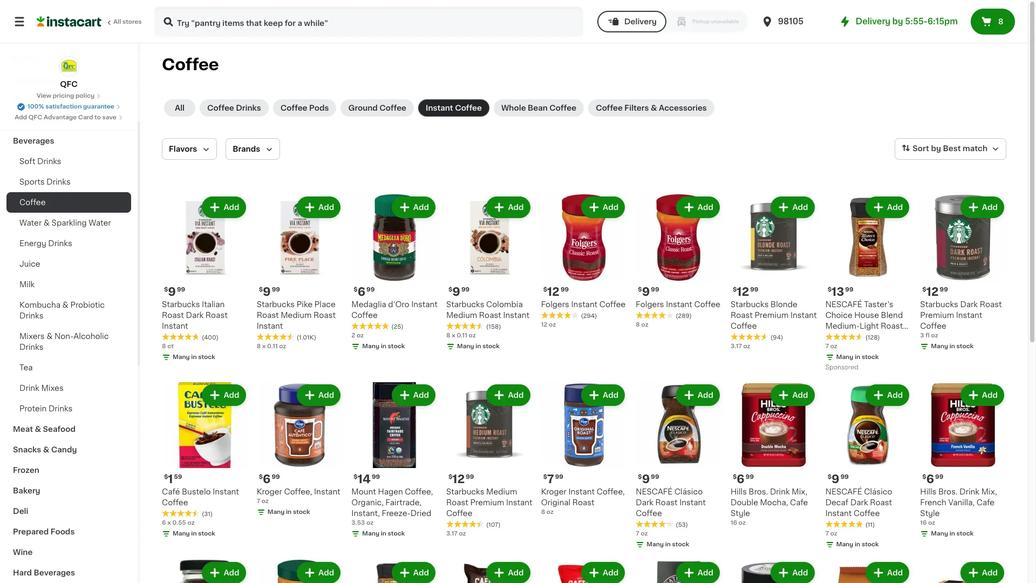 Task type: locate. For each thing, give the bounding box(es) containing it.
hills inside 'hills bros. drink mix, french vanilla, cafe style 16 oz'
[[921, 488, 937, 496]]

bros. inside 'hills bros. drink mix, french vanilla, cafe style 16 oz'
[[939, 488, 958, 496]]

in up sponsored badge image
[[855, 354, 861, 360]]

instant inside starbucks medium roast premium instant coffee
[[506, 499, 533, 507]]

16 down "double"
[[731, 520, 738, 526]]

6 for kroger coffee, instant
[[263, 474, 271, 485]]

0 horizontal spatial 0.11
[[267, 343, 278, 349]]

3.17
[[731, 343, 742, 349], [447, 531, 458, 537]]

kroger coffee, instant 7 oz
[[257, 488, 341, 504]]

1 horizontal spatial water
[[89, 219, 111, 227]]

2 coffee, from the left
[[405, 488, 433, 496]]

style down french
[[921, 510, 940, 517]]

many down starbucks dark roast premium instant coffee 3 fl oz
[[932, 343, 949, 349]]

delivery inside button
[[625, 18, 657, 25]]

$ 12 99 up starbucks blonde roast premium instant coffee
[[733, 286, 759, 297]]

6
[[358, 286, 366, 297], [737, 474, 745, 485], [263, 474, 271, 485], [927, 474, 935, 485], [162, 520, 166, 526]]

0 vertical spatial by
[[893, 17, 904, 25]]

delivery by 5:55-6:15pm
[[856, 17, 958, 25]]

8 x 0.11 oz for starbucks colombia medium roast instant
[[447, 332, 476, 338]]

1 cafe from the left
[[790, 499, 808, 507]]

6 up french
[[927, 474, 935, 485]]

& left non- on the bottom of the page
[[47, 333, 53, 340]]

0 horizontal spatial qfc
[[28, 114, 42, 120]]

0 vertical spatial qfc
[[60, 80, 78, 88]]

clásico
[[675, 488, 703, 496], [865, 488, 893, 496]]

$ inside $ 14 99
[[354, 474, 358, 480]]

1 mix, from the left
[[792, 488, 808, 496]]

3.17 down starbucks medium roast premium instant coffee
[[447, 531, 458, 537]]

thanksgiving link
[[6, 69, 131, 90]]

★★★★★
[[541, 311, 579, 319], [541, 311, 579, 319], [636, 311, 674, 319], [636, 311, 674, 319], [447, 322, 484, 330], [447, 322, 484, 330], [352, 322, 389, 330], [352, 322, 389, 330], [162, 333, 200, 340], [162, 333, 200, 340], [731, 333, 769, 340], [731, 333, 769, 340], [257, 333, 295, 340], [257, 333, 295, 340], [826, 333, 864, 340], [826, 333, 864, 340], [162, 510, 200, 517], [162, 510, 200, 517], [447, 521, 484, 528], [447, 521, 484, 528], [636, 521, 674, 528], [636, 521, 674, 528], [826, 521, 864, 528], [826, 521, 864, 528]]

coffee filters & accessories link
[[589, 99, 715, 117]]

59
[[174, 474, 182, 480]]

stock
[[483, 343, 500, 349], [388, 343, 405, 349], [957, 343, 974, 349], [198, 354, 215, 360], [862, 354, 879, 360], [293, 509, 310, 515], [198, 531, 215, 537], [388, 531, 405, 537], [957, 531, 974, 537], [673, 542, 690, 548], [862, 542, 879, 548]]

$ 9 99 up 8 oz
[[638, 286, 660, 297]]

0 vertical spatial 8 x 0.11 oz
[[447, 332, 476, 338]]

9 up starbucks italian roast dark roast instant in the bottom left of the page
[[168, 286, 176, 297]]

hard beverages
[[13, 569, 75, 577]]

cafe for mocha,
[[790, 499, 808, 507]]

product group
[[162, 194, 248, 364], [257, 194, 343, 351], [352, 194, 438, 353], [447, 194, 533, 353], [541, 194, 628, 329], [636, 194, 722, 329], [731, 194, 817, 351], [826, 194, 912, 373], [921, 194, 1007, 353], [162, 382, 248, 541], [257, 382, 343, 519], [352, 382, 438, 541], [447, 382, 533, 538], [541, 382, 628, 517], [636, 382, 722, 551], [731, 382, 817, 528], [826, 382, 912, 551], [921, 382, 1007, 541], [162, 560, 248, 583], [257, 560, 343, 583], [352, 560, 438, 583], [447, 560, 533, 583], [541, 560, 628, 583], [636, 560, 722, 583], [731, 560, 817, 583], [826, 560, 912, 583], [921, 560, 1007, 583]]

starbucks inside starbucks italian roast dark roast instant
[[162, 301, 200, 308]]

7 oz inside "product" group
[[826, 343, 838, 349]]

1 horizontal spatial delivery
[[856, 17, 891, 25]]

0 vertical spatial 3.17 oz
[[731, 343, 751, 349]]

mix, for mocha,
[[792, 488, 808, 496]]

1 horizontal spatial cafe
[[977, 499, 995, 507]]

1 bros. from the left
[[749, 488, 768, 496]]

sponsored badge image
[[826, 365, 859, 371]]

cafe right vanilla,
[[977, 499, 995, 507]]

instant inside kroger coffee, instant 7 oz
[[314, 488, 341, 496]]

0 horizontal spatial style
[[731, 510, 751, 517]]

tea
[[19, 364, 33, 371]]

instant,
[[352, 510, 380, 517]]

policy
[[76, 93, 95, 99]]

service type group
[[598, 11, 748, 32]]

0 horizontal spatial 8 x 0.11 oz
[[257, 343, 286, 349]]

hills
[[731, 488, 747, 496], [921, 488, 937, 496]]

Search field
[[155, 8, 582, 36]]

flavors
[[169, 145, 197, 153]]

in down starbucks italian roast dark roast instant in the bottom left of the page
[[191, 354, 197, 360]]

& left 'candy'
[[43, 446, 49, 454]]

2 mix, from the left
[[982, 488, 998, 496]]

$ 6 99 for medaglia d'oro instant coffee
[[354, 286, 375, 297]]

instant inside nescafé clásico dark roast instant coffee
[[680, 499, 706, 507]]

ground
[[348, 104, 378, 112]]

16 down french
[[921, 520, 927, 526]]

premium inside starbucks blonde roast premium instant coffee
[[755, 311, 789, 319]]

1 horizontal spatial bros.
[[939, 488, 958, 496]]

1 horizontal spatial 8 x 0.11 oz
[[447, 332, 476, 338]]

roast inside starbucks blonde roast premium instant coffee
[[731, 311, 753, 319]]

2 folgers from the left
[[636, 301, 664, 308]]

dark inside nescafé clásico dark roast instant coffee
[[636, 499, 654, 507]]

0 horizontal spatial mix,
[[792, 488, 808, 496]]

7 oz down decaf
[[826, 531, 838, 537]]

$ up 8 oz
[[638, 287, 642, 292]]

1 vertical spatial 3.17
[[447, 531, 458, 537]]

1 vertical spatial by
[[932, 145, 942, 152]]

1 vertical spatial all
[[175, 104, 185, 112]]

instant coffee link
[[418, 99, 490, 117]]

8 for starbucks italian roast dark roast instant
[[162, 343, 166, 349]]

0 horizontal spatial premium
[[471, 499, 504, 507]]

$ 6 99 up kroger coffee, instant 7 oz
[[259, 474, 280, 485]]

many down 2 oz
[[362, 343, 380, 349]]

frozen link
[[6, 460, 131, 481]]

kroger inside kroger coffee, instant 7 oz
[[257, 488, 282, 496]]

all link
[[164, 99, 195, 117]]

0 horizontal spatial bros.
[[749, 488, 768, 496]]

0 horizontal spatial 3.17 oz
[[447, 531, 466, 537]]

hills up "double"
[[731, 488, 747, 496]]

clásico inside nescafé clásico decaf dark roast instant coffee
[[865, 488, 893, 496]]

1 horizontal spatial by
[[932, 145, 942, 152]]

coffee, for mount
[[405, 488, 433, 496]]

1 vertical spatial 8 x 0.11 oz
[[257, 343, 286, 349]]

mocha,
[[760, 499, 788, 507]]

0 horizontal spatial drink
[[19, 384, 39, 392]]

mix, inside 'hills bros. drink mix, french vanilla, cafe style 16 oz'
[[982, 488, 998, 496]]

None search field
[[154, 6, 584, 37]]

prepared foods
[[13, 528, 75, 536]]

$ inside $ 1 59
[[164, 474, 168, 480]]

8 x 0.11 oz down starbucks pike place roast medium roast instant
[[257, 343, 286, 349]]

& for candy
[[43, 446, 49, 454]]

instant inside starbucks italian roast dark roast instant
[[162, 322, 188, 330]]

ground coffee link
[[341, 99, 414, 117]]

bros. up "double"
[[749, 488, 768, 496]]

all left stores
[[113, 19, 121, 25]]

stores
[[123, 19, 142, 25]]

9 for nescafé clásico decaf dark roast instant coffee
[[832, 474, 840, 485]]

roast inside nescafé taster's choice house blend medium-light roast instant coffee
[[881, 322, 903, 330]]

view pricing policy
[[37, 93, 95, 99]]

0 horizontal spatial water
[[19, 219, 42, 227]]

all for all stores
[[113, 19, 121, 25]]

0 vertical spatial all
[[113, 19, 121, 25]]

starbucks for starbucks medium roast premium instant coffee
[[447, 488, 485, 496]]

9 for folgers instant coffee
[[642, 286, 650, 297]]

by inside field
[[932, 145, 942, 152]]

kroger for 7
[[257, 488, 282, 496]]

starbucks pike place roast medium roast instant
[[257, 301, 336, 330]]

starbucks for starbucks blonde roast premium instant coffee
[[731, 301, 769, 308]]

0.11 for starbucks pike place roast medium roast instant
[[267, 343, 278, 349]]

kroger instant coffee, original roast 8 oz
[[541, 488, 625, 515]]

premium inside starbucks medium roast premium instant coffee
[[471, 499, 504, 507]]

nescafé inside nescafé taster's choice house blend medium-light roast instant coffee
[[826, 301, 863, 308]]

delivery for delivery
[[625, 18, 657, 25]]

nescafé
[[826, 301, 863, 308], [636, 488, 673, 496], [826, 488, 863, 496]]

6 up medaglia
[[358, 286, 366, 297]]

1 clásico from the left
[[675, 488, 703, 496]]

by for delivery
[[893, 17, 904, 25]]

soft drinks
[[19, 158, 61, 165]]

1 vertical spatial 0.11
[[267, 343, 278, 349]]

all up the flavors at the left top
[[175, 104, 185, 112]]

1 folgers instant coffee from the left
[[541, 301, 626, 308]]

oz inside kroger coffee, instant 7 oz
[[262, 499, 269, 504]]

drinks up sports drinks
[[37, 158, 61, 165]]

starbucks inside starbucks pike place roast medium roast instant
[[257, 301, 295, 308]]

instacart logo image
[[37, 15, 102, 28]]

product group containing 7
[[541, 382, 628, 517]]

8 for folgers instant coffee
[[636, 322, 640, 328]]

ground coffee
[[348, 104, 407, 112]]

drink down the tea on the bottom
[[19, 384, 39, 392]]

folgers instant coffee up (289)
[[636, 301, 721, 308]]

2 bros. from the left
[[939, 488, 958, 496]]

1 horizontal spatial clásico
[[865, 488, 893, 496]]

premium for blonde
[[755, 311, 789, 319]]

non-
[[55, 333, 74, 340]]

dark inside starbucks dark roast premium instant coffee 3 fl oz
[[961, 301, 978, 308]]

2 kroger from the left
[[541, 488, 567, 496]]

soft drinks link
[[6, 151, 131, 172]]

0 horizontal spatial medium
[[281, 311, 312, 319]]

organic,
[[352, 499, 384, 507]]

coffee inside starbucks medium roast premium instant coffee
[[447, 510, 473, 517]]

$ 13 99
[[828, 286, 854, 297]]

oz inside 'hills bros. drink mix, french vanilla, cafe style 16 oz'
[[929, 520, 936, 526]]

2 16 from the left
[[921, 520, 927, 526]]

$ 6 99 for hills bros. drink mix, double mocha, cafe style
[[733, 474, 754, 485]]

coffee inside medaglia d'oro instant coffee
[[352, 311, 378, 319]]

drink inside 'hills bros. drink mix, french vanilla, cafe style 16 oz'
[[960, 488, 980, 496]]

2 horizontal spatial premium
[[921, 311, 955, 319]]

1 hills from the left
[[731, 488, 747, 496]]

sparkling
[[52, 219, 87, 227]]

starbucks
[[162, 301, 200, 308], [447, 301, 485, 308], [731, 301, 769, 308], [257, 301, 295, 308], [921, 301, 959, 308], [447, 488, 485, 496]]

roast inside nescafé clásico dark roast instant coffee
[[656, 499, 678, 507]]

12 for starbucks blonde roast premium instant coffee
[[737, 286, 750, 297]]

9 for starbucks italian roast dark roast instant
[[168, 286, 176, 297]]

& inside the "mixers & non-alcoholic drinks"
[[47, 333, 53, 340]]

& up energy drinks
[[44, 219, 50, 227]]

0.11 for starbucks colombia medium roast instant
[[457, 332, 468, 338]]

0 horizontal spatial all
[[113, 19, 121, 25]]

1 horizontal spatial mix,
[[982, 488, 998, 496]]

2 cafe from the left
[[977, 499, 995, 507]]

instant inside the kroger instant coffee, original roast 8 oz
[[569, 488, 595, 496]]

1 16 from the left
[[731, 520, 738, 526]]

0 horizontal spatial clásico
[[675, 488, 703, 496]]

0 horizontal spatial folgers
[[541, 301, 570, 308]]

medium inside starbucks pike place roast medium roast instant
[[281, 311, 312, 319]]

1 horizontal spatial hills
[[921, 488, 937, 496]]

coffee inside nescafé taster's choice house blend medium-light roast instant coffee
[[854, 333, 880, 341]]

6 inside "product" group
[[162, 520, 166, 526]]

premium up fl
[[921, 311, 955, 319]]

3.17 for starbucks blonde roast premium instant coffee
[[731, 343, 742, 349]]

1
[[168, 474, 173, 485]]

7 for nescafé clásico dark roast instant coffee
[[636, 531, 640, 537]]

x for starbucks colombia medium roast instant
[[452, 332, 456, 338]]

98105
[[778, 17, 804, 25]]

water up energy
[[19, 219, 42, 227]]

$ 9 99 up starbucks colombia medium roast instant
[[449, 286, 470, 297]]

1 horizontal spatial x
[[262, 343, 266, 349]]

starbucks inside starbucks blonde roast premium instant coffee
[[731, 301, 769, 308]]

premium inside starbucks dark roast premium instant coffee 3 fl oz
[[921, 311, 955, 319]]

& for seafood
[[35, 425, 41, 433]]

qfc down 100%
[[28, 114, 42, 120]]

1 horizontal spatial 0.11
[[457, 332, 468, 338]]

beverages down the wine link
[[34, 569, 75, 577]]

oz inside mount hagen coffee, organic, fairtrade, instant, freeze-dried 3.53 oz
[[367, 520, 374, 526]]

clásico inside nescafé clásico dark roast instant coffee
[[675, 488, 703, 496]]

folgers up 12 oz
[[541, 301, 570, 308]]

many in stock down 'hills bros. drink mix, french vanilla, cafe style 16 oz'
[[932, 531, 974, 537]]

protein
[[19, 405, 47, 412]]

kroger inside the kroger instant coffee, original roast 8 oz
[[541, 488, 567, 496]]

coffee, for kroger
[[597, 488, 625, 496]]

nescafé for choice
[[826, 301, 863, 308]]

snacks & candy
[[13, 446, 77, 454]]

coffee, inside mount hagen coffee, organic, fairtrade, instant, freeze-dried 3.53 oz
[[405, 488, 433, 496]]

99 inside $ 14 99
[[372, 474, 380, 480]]

starbucks dark roast premium instant coffee 3 fl oz
[[921, 301, 1002, 338]]

drinks inside "link"
[[236, 104, 261, 112]]

folgers
[[541, 301, 570, 308], [636, 301, 664, 308]]

1 coffee, from the left
[[284, 488, 312, 496]]

by for sort
[[932, 145, 942, 152]]

& down 100%
[[36, 117, 42, 124]]

1 style from the left
[[731, 510, 751, 517]]

1 horizontal spatial medium
[[447, 311, 477, 319]]

mount
[[352, 488, 376, 496]]

stock down 'hills bros. drink mix, french vanilla, cafe style 16 oz'
[[957, 531, 974, 537]]

1 vertical spatial beverages
[[34, 569, 75, 577]]

6 for medaglia d'oro instant coffee
[[358, 286, 366, 297]]

medaglia d'oro instant coffee
[[352, 301, 438, 319]]

1 horizontal spatial 3.17
[[731, 343, 742, 349]]

cafe right mocha,
[[790, 499, 808, 507]]

& inside the 'kombucha & probiotic drinks'
[[62, 301, 69, 309]]

fairtrade,
[[386, 499, 422, 507]]

many in stock down kroger coffee, instant 7 oz
[[268, 509, 310, 515]]

coffee inside coffee link
[[19, 199, 46, 206]]

starbucks inside starbucks colombia medium roast instant
[[447, 301, 485, 308]]

starbucks inside starbucks dark roast premium instant coffee 3 fl oz
[[921, 301, 959, 308]]

2 water from the left
[[89, 219, 111, 227]]

1 kroger from the left
[[257, 488, 282, 496]]

hagen
[[378, 488, 403, 496]]

by left the 5:55-
[[893, 17, 904, 25]]

0 horizontal spatial x
[[167, 520, 171, 526]]

x inside "product" group
[[167, 520, 171, 526]]

$
[[164, 287, 168, 292], [449, 287, 453, 292], [733, 287, 737, 292], [259, 287, 263, 292], [354, 287, 358, 292], [544, 287, 547, 292], [638, 287, 642, 292], [828, 287, 832, 292], [923, 287, 927, 292], [164, 474, 168, 480], [449, 474, 453, 480], [733, 474, 737, 480], [259, 474, 263, 480], [354, 474, 358, 480], [544, 474, 547, 480], [638, 474, 642, 480], [828, 474, 832, 480], [923, 474, 927, 480]]

style down "double"
[[731, 510, 751, 517]]

accessories
[[659, 104, 707, 112]]

1 horizontal spatial 3.17 oz
[[731, 343, 751, 349]]

drink inside "hills bros. drink mix, double mocha, cafe style 16 oz"
[[770, 488, 790, 496]]

2 hills from the left
[[921, 488, 937, 496]]

starbucks inside starbucks medium roast premium instant coffee
[[447, 488, 485, 496]]

dark inside nescafé clásico decaf dark roast instant coffee
[[851, 499, 869, 507]]

2 clásico from the left
[[865, 488, 893, 496]]

coffee, inside the kroger instant coffee, original roast 8 oz
[[597, 488, 625, 496]]

9 up starbucks pike place roast medium roast instant
[[263, 286, 271, 297]]

whole
[[502, 104, 526, 112]]

3 coffee, from the left
[[597, 488, 625, 496]]

juice link
[[6, 254, 131, 274]]

$ up 12 oz
[[544, 287, 547, 292]]

premium down blonde
[[755, 311, 789, 319]]

12 for folgers instant coffee
[[547, 286, 560, 297]]

$ up "choice" at the bottom right of page
[[828, 287, 832, 292]]

8 x 0.11 oz down starbucks colombia medium roast instant
[[447, 332, 476, 338]]

2 style from the left
[[921, 510, 940, 517]]

$ 6 99 up "double"
[[733, 474, 754, 485]]

oz inside starbucks dark roast premium instant coffee 3 fl oz
[[932, 332, 939, 338]]

instant
[[426, 104, 453, 112], [412, 301, 438, 308], [571, 301, 598, 308], [666, 301, 693, 308], [503, 311, 530, 319], [791, 311, 817, 319], [957, 311, 983, 319], [162, 322, 188, 330], [257, 322, 283, 330], [826, 333, 852, 341], [213, 488, 239, 496], [314, 488, 341, 496], [569, 488, 595, 496], [506, 499, 533, 507], [680, 499, 706, 507], [826, 510, 852, 517]]

0 horizontal spatial 3.17
[[447, 531, 458, 537]]

$ 12 99
[[733, 286, 759, 297], [544, 286, 569, 297], [923, 286, 949, 297], [449, 474, 474, 485]]

drinks down 'water & sparkling water'
[[48, 240, 72, 247]]

8 x 0.11 oz for starbucks pike place roast medium roast instant
[[257, 343, 286, 349]]

x left 0.55
[[167, 520, 171, 526]]

2 folgers instant coffee from the left
[[636, 301, 721, 308]]

delivery
[[856, 17, 891, 25], [625, 18, 657, 25]]

(107)
[[486, 522, 501, 528]]

1 vertical spatial 3.17 oz
[[447, 531, 466, 537]]

drinks for soft drinks
[[37, 158, 61, 165]]

1 horizontal spatial all
[[175, 104, 185, 112]]

16 inside 'hills bros. drink mix, french vanilla, cafe style 16 oz'
[[921, 520, 927, 526]]

drinks inside the "mixers & non-alcoholic drinks"
[[19, 343, 43, 351]]

drinks for protein drinks
[[49, 405, 73, 412]]

$ 12 99 for starbucks dark roast premium instant coffee
[[923, 286, 949, 297]]

0 horizontal spatial hills
[[731, 488, 747, 496]]

& inside 'link'
[[651, 104, 657, 112]]

tea link
[[6, 357, 131, 378]]

(11)
[[866, 522, 875, 528]]

1 horizontal spatial 16
[[921, 520, 927, 526]]

many down 3.53
[[362, 531, 380, 537]]

clásico up (53)
[[675, 488, 703, 496]]

1 horizontal spatial premium
[[755, 311, 789, 319]]

bros. up vanilla,
[[939, 488, 958, 496]]

$ 6 99
[[354, 286, 375, 297], [733, 474, 754, 485], [259, 474, 280, 485], [923, 474, 944, 485]]

coffee inside coffee drinks "link"
[[207, 104, 234, 112]]

0 horizontal spatial 16
[[731, 520, 738, 526]]

$ up "double"
[[733, 474, 737, 480]]

2 horizontal spatial drink
[[960, 488, 980, 496]]

$ 12 99 up starbucks medium roast premium instant coffee
[[449, 474, 474, 485]]

12 up starbucks medium roast premium instant coffee
[[453, 474, 465, 485]]

1 horizontal spatial folgers
[[636, 301, 664, 308]]

7 inside kroger coffee, instant 7 oz
[[257, 499, 260, 504]]

kombucha & probiotic drinks
[[19, 301, 105, 320]]

12 up 12 oz
[[547, 286, 560, 297]]

medaglia
[[352, 301, 386, 308]]

premium for medium
[[471, 499, 504, 507]]

0 vertical spatial 3.17
[[731, 343, 742, 349]]

2 horizontal spatial x
[[452, 332, 456, 338]]

$ 9 99 for starbucks italian roast dark roast instant
[[164, 286, 185, 297]]

7 oz down medium- at right bottom
[[826, 343, 838, 349]]

3.17 oz down starbucks medium roast premium instant coffee
[[447, 531, 466, 537]]

6 for hills bros. drink mix, french vanilla, cafe style
[[927, 474, 935, 485]]

by right 'sort'
[[932, 145, 942, 152]]

2 horizontal spatial medium
[[486, 488, 517, 496]]

coffee link
[[6, 192, 131, 213]]

coffee inside instant coffee link
[[455, 104, 482, 112]]

$ 9 99 for nescafé clásico decaf dark roast instant coffee
[[828, 474, 849, 485]]

1 horizontal spatial folgers instant coffee
[[636, 301, 721, 308]]

0 vertical spatial 0.11
[[457, 332, 468, 338]]

(25)
[[392, 324, 404, 330]]

energy drinks link
[[6, 233, 131, 254]]

0 horizontal spatial folgers instant coffee
[[541, 301, 626, 308]]

12 right (158)
[[541, 322, 548, 328]]

bros. inside "hills bros. drink mix, double mocha, cafe style 16 oz"
[[749, 488, 768, 496]]

drinks for sports drinks
[[47, 178, 71, 186]]

roast inside nescafé clásico decaf dark roast instant coffee
[[870, 499, 893, 507]]

$ up original
[[544, 474, 547, 480]]

clásico up (11)
[[865, 488, 893, 496]]

coffee inside nescafé clásico decaf dark roast instant coffee
[[854, 510, 880, 517]]

all stores
[[113, 19, 142, 25]]

style inside 'hills bros. drink mix, french vanilla, cafe style 16 oz'
[[921, 510, 940, 517]]

instant inside starbucks blonde roast premium instant coffee
[[791, 311, 817, 319]]

many in stock up sponsored badge image
[[837, 354, 879, 360]]

beverages down dairy & eggs
[[13, 137, 54, 145]]

hills inside "hills bros. drink mix, double mocha, cafe style 16 oz"
[[731, 488, 747, 496]]

instant inside café bustelo instant coffee
[[213, 488, 239, 496]]

coffee inside café bustelo instant coffee
[[162, 499, 188, 507]]

style inside "hills bros. drink mix, double mocha, cafe style 16 oz"
[[731, 510, 751, 517]]

0 horizontal spatial coffee,
[[284, 488, 312, 496]]

1 horizontal spatial style
[[921, 510, 940, 517]]

7 oz down nescafé clásico dark roast instant coffee
[[636, 531, 648, 537]]

1 horizontal spatial drink
[[770, 488, 790, 496]]

1 vertical spatial x
[[262, 343, 266, 349]]

pricing
[[53, 93, 74, 99]]

sports
[[19, 178, 45, 186]]

0 horizontal spatial cafe
[[790, 499, 808, 507]]

$ 9 99 up starbucks pike place roast medium roast instant
[[259, 286, 280, 297]]

in down medaglia d'oro instant coffee
[[381, 343, 387, 349]]

mix, for vanilla,
[[982, 488, 998, 496]]

7 oz for nescafé clásico decaf dark roast instant coffee
[[826, 531, 838, 537]]

0 horizontal spatial delivery
[[625, 18, 657, 25]]

nescafé for decaf
[[826, 488, 863, 496]]

1 horizontal spatial coffee,
[[405, 488, 433, 496]]

$ 12 99 up 12 oz
[[544, 286, 569, 297]]

12 up starbucks dark roast premium instant coffee 3 fl oz
[[927, 286, 939, 297]]

water right sparkling
[[89, 219, 111, 227]]

$ 9 99 for starbucks colombia medium roast instant
[[449, 286, 470, 297]]

& right filters
[[651, 104, 657, 112]]

ct
[[167, 343, 174, 349]]

medium inside starbucks colombia medium roast instant
[[447, 311, 477, 319]]

instant inside starbucks dark roast premium instant coffee 3 fl oz
[[957, 311, 983, 319]]

1 folgers from the left
[[541, 301, 570, 308]]

0 vertical spatial x
[[452, 332, 456, 338]]

milk
[[19, 281, 35, 288]]

3.17 oz down starbucks blonde roast premium instant coffee
[[731, 343, 751, 349]]

9 for starbucks pike place roast medium roast instant
[[263, 286, 271, 297]]

drink up mocha,
[[770, 488, 790, 496]]

drinks down the "mixers" at the bottom left of page
[[19, 343, 43, 351]]

coffee inside ground coffee link
[[380, 104, 407, 112]]

drinks inside the 'kombucha & probiotic drinks'
[[19, 312, 43, 320]]

alcoholic
[[74, 333, 109, 340]]

7 oz
[[826, 343, 838, 349], [636, 531, 648, 537], [826, 531, 838, 537]]

cafe inside 'hills bros. drink mix, french vanilla, cafe style 16 oz'
[[977, 499, 995, 507]]

2 vertical spatial x
[[167, 520, 171, 526]]

cafe inside "hills bros. drink mix, double mocha, cafe style 16 oz"
[[790, 499, 808, 507]]

0 horizontal spatial kroger
[[257, 488, 282, 496]]

1 horizontal spatial kroger
[[541, 488, 567, 496]]

style for french
[[921, 510, 940, 517]]

many in stock down starbucks dark roast premium instant coffee 3 fl oz
[[932, 343, 974, 349]]

product group containing 14
[[352, 382, 438, 541]]

kroger for original
[[541, 488, 567, 496]]

qfc up 'view pricing policy' link
[[60, 80, 78, 88]]

folgers up 8 oz
[[636, 301, 664, 308]]

produce
[[13, 96, 46, 104]]

starbucks for starbucks pike place roast medium roast instant
[[257, 301, 295, 308]]

stock down (53)
[[673, 542, 690, 548]]

drinks down the soft drinks link
[[47, 178, 71, 186]]

$ inside $ 7 99
[[544, 474, 547, 480]]

x down starbucks pike place roast medium roast instant
[[262, 343, 266, 349]]

0 horizontal spatial by
[[893, 17, 904, 25]]

bros. for double
[[749, 488, 768, 496]]

nescafé inside nescafé clásico decaf dark roast instant coffee
[[826, 488, 863, 496]]

folgers instant coffee up (294)
[[541, 301, 626, 308]]

mix, inside "hills bros. drink mix, double mocha, cafe style 16 oz"
[[792, 488, 808, 496]]

(53)
[[676, 522, 688, 528]]

by
[[893, 17, 904, 25], [932, 145, 942, 152]]

16 for french
[[921, 520, 927, 526]]

& for probiotic
[[62, 301, 69, 309]]

protein drinks link
[[6, 398, 131, 419]]

$ inside '$ 13 99'
[[828, 287, 832, 292]]

7
[[826, 343, 829, 349], [547, 474, 554, 485], [257, 499, 260, 504], [636, 531, 640, 537], [826, 531, 829, 537]]

2 horizontal spatial coffee,
[[597, 488, 625, 496]]

3.17 down starbucks blonde roast premium instant coffee
[[731, 343, 742, 349]]



Task type: describe. For each thing, give the bounding box(es) containing it.
many down starbucks colombia medium roast instant
[[457, 343, 474, 349]]

13
[[832, 286, 845, 297]]

starbucks for starbucks dark roast premium instant coffee 3 fl oz
[[921, 301, 959, 308]]

coffee inside coffee filters & accessories 'link'
[[596, 104, 623, 112]]

coffee inside starbucks blonde roast premium instant coffee
[[731, 322, 757, 330]]

mixers & non-alcoholic drinks link
[[6, 326, 131, 357]]

original
[[541, 499, 571, 507]]

folgers for 12
[[541, 301, 570, 308]]

9 for starbucks colombia medium roast instant
[[453, 286, 461, 297]]

in down kroger coffee, instant 7 oz
[[286, 509, 292, 515]]

eggs
[[44, 117, 63, 124]]

100% satisfaction guarantee
[[28, 104, 114, 110]]

clásico for instant
[[675, 488, 703, 496]]

$ up starbucks pike place roast medium roast instant
[[259, 287, 263, 292]]

sort by
[[913, 145, 942, 152]]

many down 0.55
[[173, 531, 190, 537]]

place
[[315, 301, 336, 308]]

cafe for vanilla,
[[977, 499, 995, 507]]

$ 6 99 for hills bros. drink mix, french vanilla, cafe style
[[923, 474, 944, 485]]

delivery by 5:55-6:15pm link
[[839, 15, 958, 28]]

$ up 3
[[923, 287, 927, 292]]

$ 1 59
[[164, 474, 182, 485]]

stock down starbucks dark roast premium instant coffee 3 fl oz
[[957, 343, 974, 349]]

milk link
[[6, 274, 131, 295]]

stock down (128)
[[862, 354, 879, 360]]

$ 14 99
[[354, 474, 380, 485]]

7 for nescafé taster's choice house blend medium-light roast instant coffee
[[826, 343, 829, 349]]

8 button
[[971, 9, 1016, 35]]

bakery link
[[6, 481, 131, 501]]

coffee inside starbucks dark roast premium instant coffee 3 fl oz
[[921, 322, 947, 330]]

blonde
[[771, 301, 798, 308]]

café
[[162, 488, 180, 496]]

brands button
[[226, 138, 280, 160]]

many down ct
[[173, 354, 190, 360]]

9 for nescafé clásico dark roast instant coffee
[[642, 474, 650, 485]]

3
[[921, 332, 925, 338]]

coffee inside nescafé clásico dark roast instant coffee
[[636, 510, 662, 517]]

(294)
[[581, 313, 597, 319]]

$ 12 99 for starbucks blonde roast premium instant coffee
[[733, 286, 759, 297]]

bean
[[528, 104, 548, 112]]

drink for french
[[960, 488, 980, 496]]

7 oz for nescafé clásico dark roast instant coffee
[[636, 531, 648, 537]]

(289)
[[676, 313, 692, 319]]

satisfaction
[[45, 104, 82, 110]]

meat & seafood link
[[6, 419, 131, 439]]

nescafé for dark
[[636, 488, 673, 496]]

8 inside the kroger instant coffee, original roast 8 oz
[[541, 509, 545, 515]]

add qfc advantage card to save link
[[15, 113, 123, 122]]

drinks for energy drinks
[[48, 240, 72, 247]]

café bustelo instant coffee
[[162, 488, 239, 507]]

8 for starbucks colombia medium roast instant
[[447, 332, 451, 338]]

hard beverages link
[[6, 563, 131, 583]]

instant inside starbucks colombia medium roast instant
[[503, 311, 530, 319]]

16 for double
[[731, 520, 738, 526]]

oz inside the kroger instant coffee, original roast 8 oz
[[547, 509, 554, 515]]

flavors button
[[162, 138, 217, 160]]

many in stock down (11)
[[837, 542, 879, 548]]

many in stock down (400)
[[173, 354, 215, 360]]

in down nescafé clásico decaf dark roast instant coffee
[[855, 542, 861, 548]]

instant inside medaglia d'oro instant coffee
[[412, 301, 438, 308]]

best
[[943, 145, 961, 152]]

14
[[358, 474, 371, 485]]

deli link
[[6, 501, 131, 522]]

kombucha
[[19, 301, 60, 309]]

$ up starbucks colombia medium roast instant
[[449, 287, 453, 292]]

seafood
[[43, 425, 76, 433]]

soft
[[19, 158, 35, 165]]

product group containing 13
[[826, 194, 912, 373]]

12 for starbucks medium roast premium instant coffee
[[453, 474, 465, 485]]

product group containing 1
[[162, 382, 248, 541]]

many in stock down (25)
[[362, 343, 405, 349]]

dairy
[[13, 117, 34, 124]]

dairy & eggs link
[[6, 110, 131, 131]]

coffee filters & accessories
[[596, 104, 707, 112]]

drink for double
[[770, 488, 790, 496]]

recipes
[[13, 55, 45, 63]]

$ 12 99 for folgers instant coffee
[[544, 286, 569, 297]]

many in stock down 0.55
[[173, 531, 215, 537]]

(31)
[[202, 511, 213, 517]]

nescafé taster's choice house blend medium-light roast instant coffee
[[826, 301, 903, 341]]

snacks & candy link
[[6, 439, 131, 460]]

in down starbucks dark roast premium instant coffee 3 fl oz
[[950, 343, 956, 349]]

in down 6 x 0.55 oz
[[191, 531, 197, 537]]

8 inside 8 button
[[999, 18, 1004, 25]]

many in stock down (53)
[[647, 542, 690, 548]]

7 for nescafé clásico decaf dark roast instant coffee
[[826, 531, 829, 537]]

many in stock down (158)
[[457, 343, 500, 349]]

(1.01k)
[[297, 335, 316, 341]]

$ up medaglia
[[354, 287, 358, 292]]

sports drinks link
[[6, 172, 131, 192]]

$ up nescafé clásico dark roast instant coffee
[[638, 474, 642, 480]]

drink inside "link"
[[19, 384, 39, 392]]

clásico for roast
[[865, 488, 893, 496]]

roast inside the kroger instant coffee, original roast 8 oz
[[573, 499, 595, 507]]

$ up starbucks italian roast dark roast instant in the bottom left of the page
[[164, 287, 168, 292]]

in down freeze-
[[381, 531, 387, 537]]

water & sparkling water
[[19, 219, 111, 227]]

instant inside nescafé taster's choice house blend medium-light roast instant coffee
[[826, 333, 852, 341]]

roast inside starbucks dark roast premium instant coffee 3 fl oz
[[980, 301, 1002, 308]]

& for sparkling
[[44, 219, 50, 227]]

x for café bustelo instant coffee
[[167, 520, 171, 526]]

meat
[[13, 425, 33, 433]]

folgers instant coffee for 9
[[636, 301, 721, 308]]

to
[[95, 114, 101, 120]]

$ up decaf
[[828, 474, 832, 480]]

6 for hills bros. drink mix, double mocha, cafe style
[[737, 474, 745, 485]]

in down starbucks colombia medium roast instant
[[476, 343, 481, 349]]

7 oz for nescafé taster's choice house blend medium-light roast instant coffee
[[826, 343, 838, 349]]

6:15pm
[[928, 17, 958, 25]]

coffee, inside kroger coffee, instant 7 oz
[[284, 488, 312, 496]]

freeze-
[[382, 510, 411, 517]]

$ up starbucks medium roast premium instant coffee
[[449, 474, 453, 480]]

$ 9 99 for nescafé clásico dark roast instant coffee
[[638, 474, 660, 485]]

many up sponsored badge image
[[837, 354, 854, 360]]

protein drinks
[[19, 405, 73, 412]]

many in stock down freeze-
[[362, 531, 405, 537]]

sports drinks
[[19, 178, 71, 186]]

premium for dark
[[921, 311, 955, 319]]

folgers for 9
[[636, 301, 664, 308]]

2
[[352, 332, 355, 338]]

instant inside nescafé clásico decaf dark roast instant coffee
[[826, 510, 852, 517]]

6 x 0.55 oz
[[162, 520, 195, 526]]

fl
[[926, 332, 930, 338]]

in down 'hills bros. drink mix, french vanilla, cafe style 16 oz'
[[950, 531, 956, 537]]

(158)
[[486, 324, 501, 330]]

$ 6 99 for kroger coffee, instant
[[259, 474, 280, 485]]

pike
[[297, 301, 313, 308]]

100%
[[28, 104, 44, 110]]

candy
[[51, 446, 77, 454]]

sort
[[913, 145, 930, 152]]

guarantee
[[83, 104, 114, 110]]

8 oz
[[636, 322, 649, 328]]

probiotic
[[70, 301, 105, 309]]

roast inside starbucks colombia medium roast instant
[[479, 311, 502, 319]]

delivery for delivery by 5:55-6:15pm
[[856, 17, 891, 25]]

hills for double
[[731, 488, 747, 496]]

12 for starbucks dark roast premium instant coffee
[[927, 286, 939, 297]]

$ 12 99 for starbucks medium roast premium instant coffee
[[449, 474, 474, 485]]

1 water from the left
[[19, 219, 42, 227]]

whole bean coffee link
[[494, 99, 584, 117]]

100% satisfaction guarantee button
[[17, 100, 121, 111]]

bros. for french
[[939, 488, 958, 496]]

kombucha & probiotic drinks link
[[6, 295, 131, 326]]

drinks for coffee drinks
[[236, 104, 261, 112]]

produce link
[[6, 90, 131, 110]]

stock down (31)
[[198, 531, 215, 537]]

many down kroger coffee, instant 7 oz
[[268, 509, 285, 515]]

$ up french
[[923, 474, 927, 480]]

snacks
[[13, 446, 41, 454]]

0 vertical spatial beverages
[[13, 137, 54, 145]]

starbucks italian roast dark roast instant
[[162, 301, 228, 330]]

starbucks blonde roast premium instant coffee
[[731, 301, 817, 330]]

stock down freeze-
[[388, 531, 405, 537]]

nescafé clásico dark roast instant coffee
[[636, 488, 706, 517]]

folgers instant coffee for 12
[[541, 301, 626, 308]]

3.17 oz for starbucks blonde roast premium instant coffee
[[731, 343, 751, 349]]

card
[[78, 114, 93, 120]]

99 inside $ 7 99
[[555, 474, 564, 480]]

decaf
[[826, 499, 849, 507]]

99 inside '$ 13 99'
[[846, 287, 854, 292]]

roast inside starbucks medium roast premium instant coffee
[[447, 499, 469, 507]]

$ 7 99
[[544, 474, 564, 485]]

medium inside starbucks medium roast premium instant coffee
[[486, 488, 517, 496]]

foods
[[51, 528, 75, 536]]

save
[[102, 114, 117, 120]]

starbucks medium roast premium instant coffee
[[447, 488, 533, 517]]

1 horizontal spatial qfc
[[60, 80, 78, 88]]

mixes
[[41, 384, 64, 392]]

in down nescafé clásico dark roast instant coffee
[[666, 542, 671, 548]]

starbucks for starbucks colombia medium roast instant
[[447, 301, 485, 308]]

$ up kroger coffee, instant 7 oz
[[259, 474, 263, 480]]

qfc logo image
[[59, 56, 79, 77]]

1 vertical spatial qfc
[[28, 114, 42, 120]]

coffee drinks link
[[200, 99, 269, 117]]

coffee inside whole bean coffee link
[[550, 104, 577, 112]]

x for starbucks pike place roast medium roast instant
[[262, 343, 266, 349]]

prepared
[[13, 528, 49, 536]]

stock down (25)
[[388, 343, 405, 349]]

hard
[[13, 569, 32, 577]]

8 for starbucks pike place roast medium roast instant
[[257, 343, 261, 349]]

prepared foods link
[[6, 522, 131, 542]]

instant inside starbucks pike place roast medium roast instant
[[257, 322, 283, 330]]

$ 9 99 for starbucks pike place roast medium roast instant
[[259, 286, 280, 297]]

8 ct
[[162, 343, 174, 349]]

oz inside "hills bros. drink mix, double mocha, cafe style 16 oz"
[[739, 520, 746, 526]]

add inside add qfc advantage card to save link
[[15, 114, 27, 120]]

many down french
[[932, 531, 949, 537]]

stock down kroger coffee, instant 7 oz
[[293, 509, 310, 515]]

choice
[[826, 311, 853, 319]]

$ 9 99 for folgers instant coffee
[[638, 286, 660, 297]]

italian
[[202, 301, 225, 308]]

3.17 oz for starbucks medium roast premium instant coffee
[[447, 531, 466, 537]]

hills for french
[[921, 488, 937, 496]]

(400)
[[202, 335, 219, 340]]

3.17 for starbucks medium roast premium instant coffee
[[447, 531, 458, 537]]

stock down (400)
[[198, 354, 215, 360]]

& for eggs
[[36, 117, 42, 124]]

starbucks for starbucks italian roast dark roast instant
[[162, 301, 200, 308]]

style for double
[[731, 510, 751, 517]]

Best match Sort by field
[[895, 138, 1007, 160]]

coffee inside 'coffee pods' link
[[281, 104, 308, 112]]

stock down (11)
[[862, 542, 879, 548]]

many down nescafé clásico dark roast instant coffee
[[647, 542, 664, 548]]

stock down (158)
[[483, 343, 500, 349]]

vanilla,
[[949, 499, 975, 507]]

dark inside starbucks italian roast dark roast instant
[[186, 311, 204, 319]]

recipes link
[[6, 49, 131, 69]]

all for all
[[175, 104, 185, 112]]

$ up starbucks blonde roast premium instant coffee
[[733, 287, 737, 292]]

& for non-
[[47, 333, 53, 340]]

many down decaf
[[837, 542, 854, 548]]

d'oro
[[388, 301, 410, 308]]



Task type: vqa. For each thing, say whether or not it's contained in the screenshot.
Roast in NESCAFÉ Clásico Decaf Dark Roast Instant Coffee
yes



